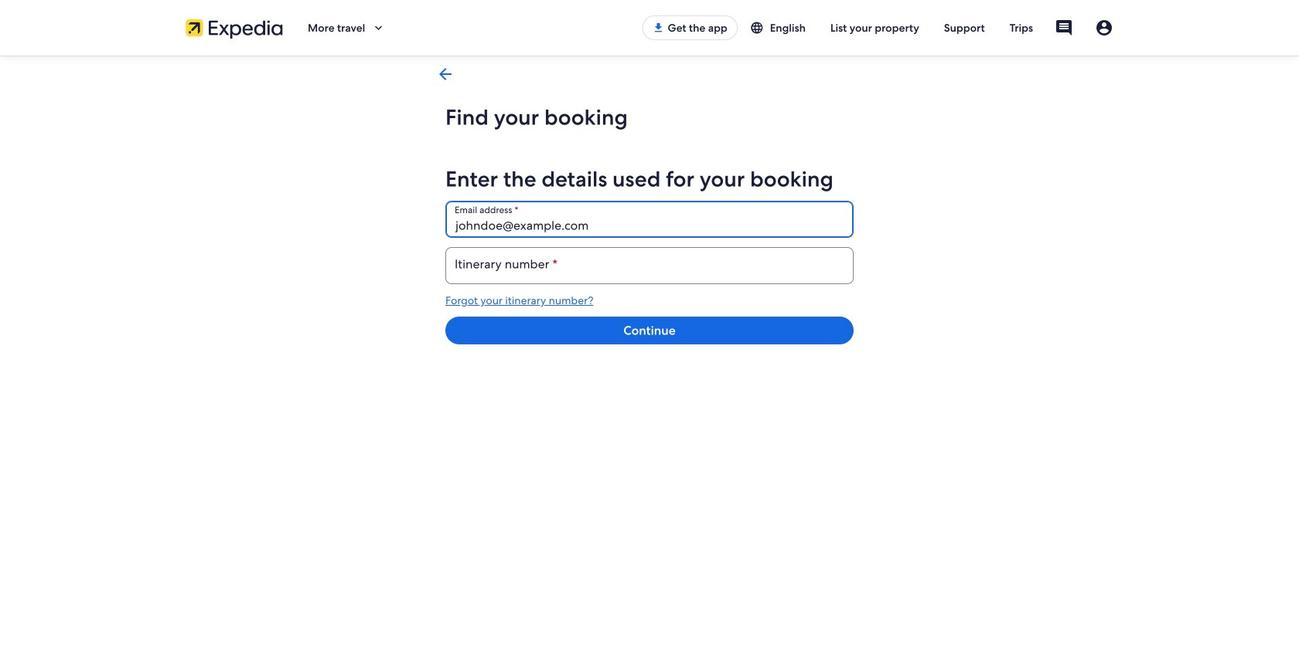 Task type: vqa. For each thing, say whether or not it's contained in the screenshot.
COMMUNICATION CENTER ICON
yes



Task type: describe. For each thing, give the bounding box(es) containing it.
small image
[[750, 21, 764, 35]]

expedia logo image
[[186, 17, 283, 39]]

greg image
[[1095, 19, 1113, 37]]

communication center icon image
[[1055, 19, 1073, 37]]

download the app button image
[[652, 22, 665, 34]]



Task type: locate. For each thing, give the bounding box(es) containing it.
trips navigation
[[427, 56, 872, 93]]

None text field
[[445, 201, 854, 238], [445, 247, 854, 285], [445, 201, 854, 238], [445, 247, 854, 285]]

trailing image
[[371, 21, 385, 35]]

navigates to your trips page image
[[436, 65, 455, 84]]



